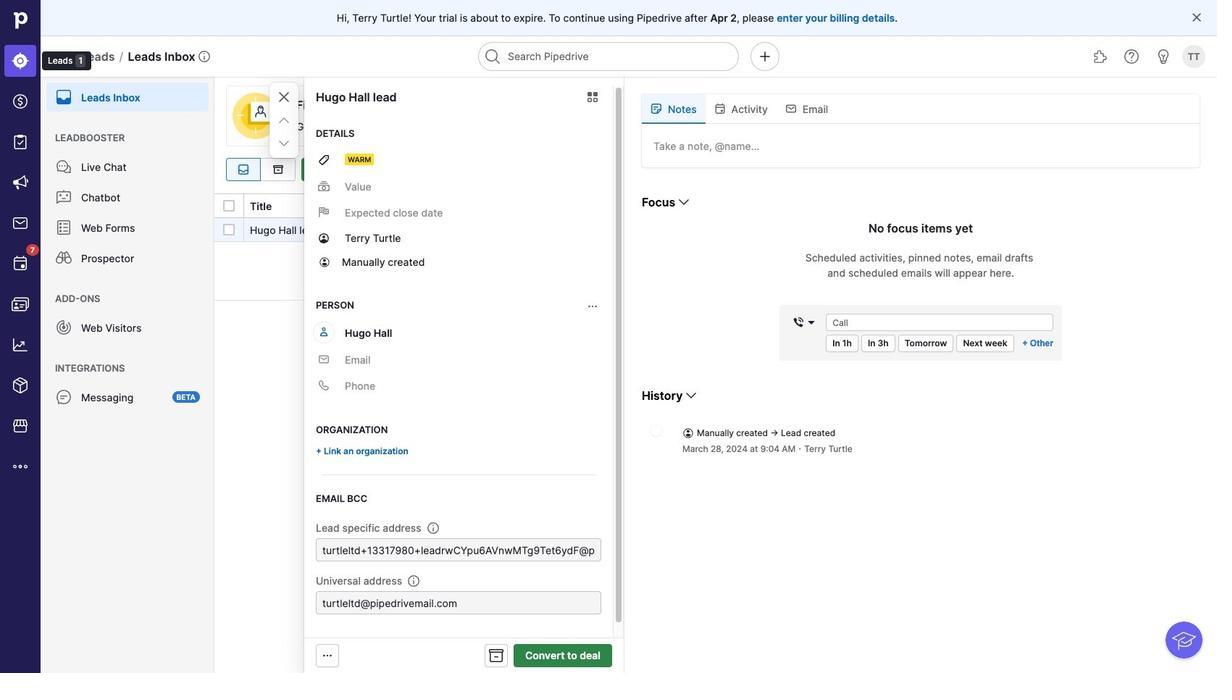 Task type: locate. For each thing, give the bounding box(es) containing it.
0 vertical spatial color muted image
[[318, 206, 330, 218]]

2 color muted image from the top
[[318, 354, 330, 365]]

1 vertical spatial color muted image
[[587, 301, 598, 312]]

row
[[214, 218, 1217, 244]]

add lead element
[[301, 158, 378, 181]]

0 vertical spatial color undefined image
[[55, 219, 72, 236]]

1 vertical spatial info image
[[427, 522, 439, 534]]

color active image
[[318, 326, 330, 338]]

2 vertical spatial color muted image
[[318, 380, 330, 391]]

color undefined image up contacts image
[[12, 255, 29, 272]]

projects image
[[12, 133, 29, 151]]

color muted image down color active "image"
[[318, 354, 330, 365]]

None field
[[788, 314, 820, 331]]

2 color undefined image from the top
[[55, 158, 72, 175]]

1 horizontal spatial info image
[[427, 522, 439, 534]]

Call text field
[[826, 314, 1053, 331]]

Search Pipedrive field
[[478, 42, 739, 71]]

color undefined image right products image at bottom left
[[55, 388, 72, 406]]

menu
[[0, 0, 91, 673], [41, 77, 214, 673]]

color muted image
[[318, 180, 330, 192], [587, 301, 598, 312], [318, 380, 330, 391]]

grid
[[214, 193, 1217, 673]]

color primary image
[[584, 91, 601, 103], [651, 103, 662, 114], [785, 103, 797, 114], [275, 112, 293, 129], [304, 164, 322, 175], [962, 164, 980, 175], [993, 164, 1010, 175], [1060, 164, 1078, 175], [675, 193, 693, 211], [683, 387, 700, 404], [682, 427, 694, 439], [322, 650, 333, 661]]

color undefined image right sales inbox image
[[55, 219, 72, 236]]

3 color undefined image from the top
[[55, 188, 72, 206]]

color primary image
[[1191, 12, 1203, 23], [275, 88, 293, 106], [714, 103, 726, 114], [275, 135, 293, 152], [318, 154, 330, 166], [885, 164, 902, 175], [1091, 164, 1108, 175], [1154, 164, 1171, 175], [1184, 164, 1202, 175], [223, 200, 235, 212], [223, 224, 235, 235], [318, 233, 330, 244], [319, 256, 330, 268], [793, 317, 804, 328], [806, 317, 817, 328], [487, 647, 505, 664]]

more image
[[12, 458, 29, 475]]

0 vertical spatial info image
[[198, 51, 210, 62]]

2 vertical spatial color undefined image
[[55, 388, 72, 406]]

color undefined image
[[55, 219, 72, 236], [12, 255, 29, 272], [55, 388, 72, 406]]

0 vertical spatial color muted image
[[318, 180, 330, 192]]

1 color muted image from the top
[[318, 206, 330, 218]]

0 horizontal spatial info image
[[198, 51, 210, 62]]

contacts image
[[12, 296, 29, 313]]

insights image
[[12, 336, 29, 354]]

None text field
[[316, 538, 601, 561], [316, 591, 601, 614], [316, 538, 601, 561], [316, 591, 601, 614]]

info image
[[198, 51, 210, 62], [427, 522, 439, 534]]

sales inbox image
[[12, 214, 29, 232]]

1 vertical spatial color muted image
[[318, 354, 330, 365]]

color muted image down add lead element
[[318, 206, 330, 218]]

color muted image
[[318, 206, 330, 218], [318, 354, 330, 365]]

menu toggle image
[[55, 48, 72, 65]]

quick add image
[[756, 48, 774, 65]]

deals image
[[12, 93, 29, 110]]

marketplace image
[[12, 417, 29, 435]]

menu item
[[0, 41, 41, 81], [41, 77, 214, 112]]

color undefined image
[[55, 88, 72, 106], [55, 158, 72, 175], [55, 188, 72, 206], [55, 249, 72, 267], [55, 319, 72, 336]]

color primary image inside add lead element
[[304, 164, 322, 175]]

sales assistant image
[[1155, 48, 1172, 65]]

info image
[[408, 575, 420, 586]]



Task type: describe. For each thing, give the bounding box(es) containing it.
quick help image
[[1123, 48, 1140, 65]]

inbox image
[[235, 164, 252, 175]]

4 color undefined image from the top
[[55, 249, 72, 267]]

color secondary image
[[651, 425, 662, 436]]

1 color undefined image from the top
[[55, 88, 72, 106]]

campaigns image
[[12, 174, 29, 191]]

color warning image
[[395, 224, 406, 236]]

home image
[[9, 9, 31, 31]]

archive image
[[269, 164, 287, 175]]

add lead options image
[[358, 164, 375, 175]]

leads image
[[12, 52, 29, 70]]

knowledge center bot, also known as kc bot is an onboarding assistant that allows you to see the list of onboarding items in one place for quick and easy reference. this improves your in-app experience. image
[[1166, 622, 1203, 659]]

5 color undefined image from the top
[[55, 319, 72, 336]]

products image
[[12, 377, 29, 394]]

1 vertical spatial color undefined image
[[12, 255, 29, 272]]



Task type: vqa. For each thing, say whether or not it's contained in the screenshot.
GRID
yes



